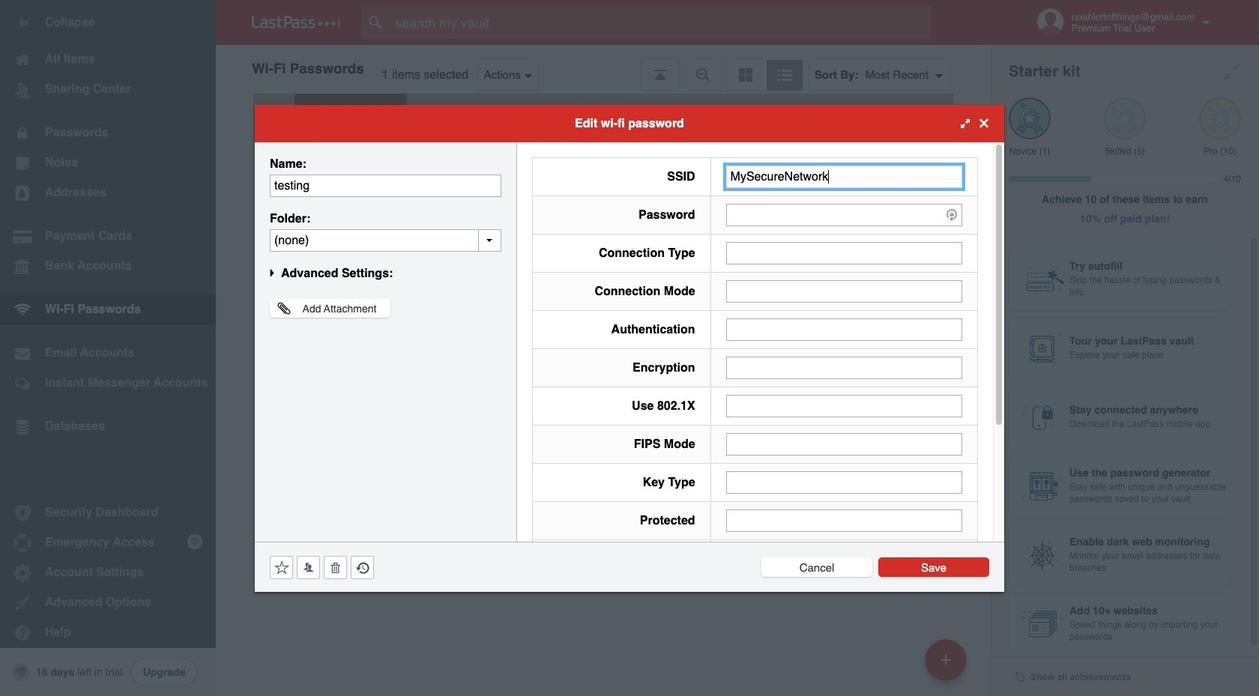Task type: describe. For each thing, give the bounding box(es) containing it.
Search search field
[[361, 6, 960, 39]]

main navigation navigation
[[0, 0, 216, 696]]

lastpass image
[[252, 16, 340, 29]]

vault options navigation
[[216, 45, 991, 90]]



Task type: vqa. For each thing, say whether or not it's contained in the screenshot.
Main navigation "navigation"
yes



Task type: locate. For each thing, give the bounding box(es) containing it.
search my vault text field
[[361, 6, 960, 39]]

None text field
[[270, 229, 501, 251], [726, 318, 962, 341], [726, 509, 962, 532], [270, 229, 501, 251], [726, 318, 962, 341], [726, 509, 962, 532]]

new item navigation
[[920, 635, 976, 696]]

dialog
[[255, 105, 1004, 687]]

None password field
[[726, 204, 962, 226]]

None text field
[[726, 165, 962, 188], [270, 174, 501, 197], [726, 242, 962, 264], [726, 280, 962, 302], [726, 356, 962, 379], [726, 395, 962, 417], [726, 433, 962, 455], [726, 471, 962, 494], [726, 165, 962, 188], [270, 174, 501, 197], [726, 242, 962, 264], [726, 280, 962, 302], [726, 356, 962, 379], [726, 395, 962, 417], [726, 433, 962, 455], [726, 471, 962, 494]]

new item image
[[941, 655, 951, 665]]



